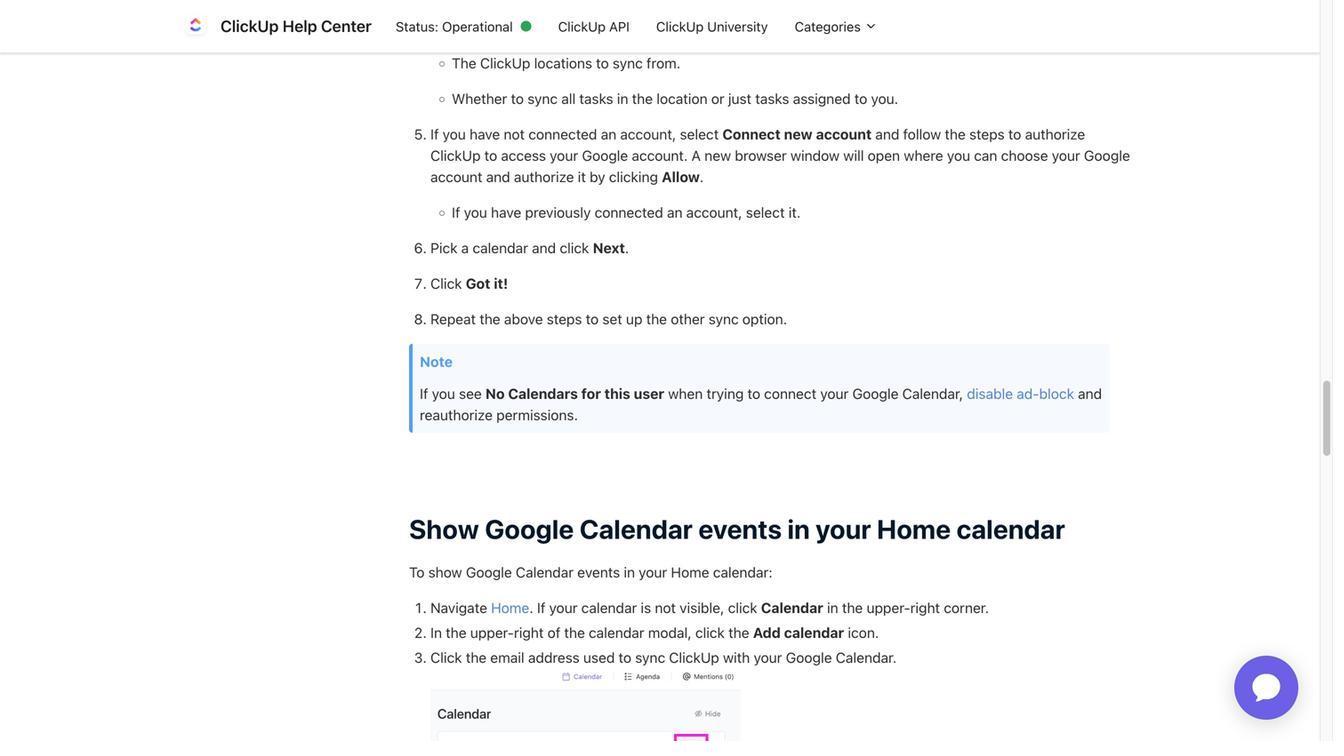 Task type: vqa. For each thing, say whether or not it's contained in the screenshot.
the middle 'are'
no



Task type: locate. For each thing, give the bounding box(es) containing it.
operational
[[442, 18, 513, 34]]

steps for the
[[970, 126, 1005, 143]]

click
[[560, 240, 589, 256], [728, 600, 758, 617], [696, 625, 725, 642]]

0 vertical spatial home
[[877, 514, 951, 545]]

where
[[904, 147, 944, 164]]

1 horizontal spatial account,
[[686, 204, 742, 221]]

calendar up home 'link'
[[516, 564, 574, 581]]

1 vertical spatial authorize
[[514, 168, 574, 185]]

and reauthorize permissions.
[[420, 385, 1102, 424]]

0 vertical spatial account,
[[620, 126, 676, 143]]

account, up account.
[[620, 126, 676, 143]]

0 vertical spatial events
[[699, 514, 782, 545]]

right
[[911, 600, 940, 617], [514, 625, 544, 642]]

2 click from the top
[[431, 650, 462, 667]]

1 horizontal spatial new
[[784, 126, 813, 143]]

1 horizontal spatial right
[[911, 600, 940, 617]]

clickup left api
[[558, 18, 606, 34]]

address
[[528, 650, 580, 667]]

1 click from the top
[[431, 275, 462, 292]]

the right of on the bottom
[[564, 625, 585, 642]]

1 horizontal spatial events
[[699, 514, 782, 545]]

reauthorize
[[420, 407, 493, 424]]

and follow the steps to authorize clickup to access your google account.
[[431, 126, 1086, 164]]

1 horizontal spatial not
[[655, 600, 676, 617]]

account.
[[632, 147, 688, 164]]

disable
[[967, 385, 1013, 402]]

upper-
[[867, 600, 911, 617], [470, 625, 514, 642]]

you for if you have previously connected an account, select it.
[[464, 204, 487, 221]]

click left got
[[431, 275, 462, 292]]

the
[[452, 19, 477, 36], [452, 55, 477, 71]]

0 horizontal spatial steps
[[547, 311, 582, 328]]

calendar
[[530, 19, 588, 36], [580, 514, 693, 545], [516, 564, 574, 581], [761, 600, 824, 617]]

click down in
[[431, 650, 462, 667]]

a
[[461, 240, 469, 256]]

your inside the navigate home . if your calendar is not visible, click calendar in the upper-right corner. in the upper-right of the calendar modal, click the add calendar icon.
[[549, 600, 578, 617]]

0 vertical spatial authorize
[[1025, 126, 1086, 143]]

connected down clicking
[[595, 204, 663, 221]]

click left next
[[560, 240, 589, 256]]

api
[[609, 18, 630, 34]]

click the email address used to sync clickup with your google calendar.
[[431, 650, 897, 667]]

to right the used
[[619, 650, 632, 667]]

1 horizontal spatial home
[[671, 564, 709, 581]]

0 vertical spatial right
[[911, 600, 940, 617]]

to right whether
[[511, 90, 524, 107]]

click up add
[[728, 600, 758, 617]]

right left of on the bottom
[[514, 625, 544, 642]]

0 vertical spatial upper-
[[867, 600, 911, 617]]

you for if you see no calendars for this user when trying to connect your google calendar, disable ad-block
[[432, 385, 455, 402]]

authorize up choose in the top right of the page
[[1025, 126, 1086, 143]]

new up window
[[784, 126, 813, 143]]

above
[[504, 311, 543, 328]]

.
[[700, 168, 704, 185], [625, 240, 629, 256], [530, 600, 533, 617]]

2 horizontal spatial click
[[728, 600, 758, 617]]

0 vertical spatial connected
[[529, 126, 597, 143]]

google up "by"
[[582, 147, 628, 164]]

status:
[[396, 18, 439, 34]]

1 horizontal spatial account
[[816, 126, 872, 143]]

2 vertical spatial home
[[491, 600, 530, 617]]

2 vertical spatial click
[[696, 625, 725, 642]]

0 horizontal spatial account,
[[620, 126, 676, 143]]

0 horizontal spatial click
[[560, 240, 589, 256]]

google inside and follow the steps to authorize clickup to access your google account.
[[582, 147, 628, 164]]

upper- up the icon.
[[867, 600, 911, 617]]

0 horizontal spatial tasks
[[580, 90, 613, 107]]

if you see no calendars for this user when trying to connect your google calendar, disable ad-block
[[420, 385, 1075, 402]]

events
[[699, 514, 782, 545], [578, 564, 620, 581]]

the for the clickup locations to sync from.
[[452, 55, 477, 71]]

1 vertical spatial account,
[[686, 204, 742, 221]]

account, for it.
[[686, 204, 742, 221]]

1 vertical spatial an
[[667, 204, 683, 221]]

an down allow
[[667, 204, 683, 221]]

1 vertical spatial connected
[[595, 204, 663, 221]]

. down the if you have previously connected an account, select it.
[[625, 240, 629, 256]]

0 horizontal spatial an
[[601, 126, 617, 143]]

categories button
[[782, 10, 891, 43]]

0 horizontal spatial events
[[578, 564, 620, 581]]

events up the used
[[578, 564, 620, 581]]

screenshot of someone hiding google calendar events from a clickup calendar view. image
[[431, 669, 741, 742]]

1 the from the top
[[452, 19, 477, 36]]

you down whether
[[443, 126, 466, 143]]

in
[[617, 90, 628, 107], [788, 514, 810, 545], [624, 564, 635, 581], [827, 600, 839, 617]]

1 vertical spatial click
[[728, 600, 758, 617]]

events up 'calendar:' at the bottom right of page
[[699, 514, 782, 545]]

clickup help center link
[[181, 12, 382, 40]]

google up to show google calendar events in your home calendar:
[[485, 514, 574, 545]]

0 horizontal spatial not
[[504, 126, 525, 143]]

tasks right all
[[580, 90, 613, 107]]

steps inside and follow the steps to authorize clickup to access your google account.
[[970, 126, 1005, 143]]

google
[[480, 19, 527, 36], [582, 147, 628, 164], [1084, 147, 1131, 164], [853, 385, 899, 402], [485, 514, 574, 545], [466, 564, 512, 581], [786, 650, 832, 667]]

clickup inside clickup university link
[[656, 18, 704, 34]]

calendar up to show google calendar events in your home calendar:
[[580, 514, 693, 545]]

right left the corner.
[[911, 600, 940, 617]]

1 vertical spatial the
[[452, 55, 477, 71]]

1 vertical spatial right
[[514, 625, 544, 642]]

0 vertical spatial select
[[680, 126, 719, 143]]

clickup inside clickup api link
[[558, 18, 606, 34]]

0 vertical spatial not
[[504, 126, 525, 143]]

repeat
[[431, 311, 476, 328]]

0 vertical spatial an
[[601, 126, 617, 143]]

center
[[321, 16, 372, 36]]

and up open
[[876, 126, 900, 143]]

all
[[562, 90, 576, 107]]

0 horizontal spatial select
[[680, 126, 719, 143]]

0 vertical spatial the
[[452, 19, 477, 36]]

2 tasks from the left
[[755, 90, 789, 107]]

the up the icon.
[[842, 600, 863, 617]]

by
[[590, 168, 605, 185]]

or
[[712, 90, 725, 107]]

1 horizontal spatial steps
[[970, 126, 1005, 143]]

upper- up email
[[470, 625, 514, 642]]

tasks
[[580, 90, 613, 107], [755, 90, 789, 107]]

select left it.
[[746, 204, 785, 221]]

new
[[784, 126, 813, 143], [705, 147, 731, 164]]

click for click got it!
[[431, 275, 462, 292]]

follow
[[903, 126, 941, 143]]

have
[[470, 126, 500, 143], [491, 204, 521, 221]]

clickup up whether
[[480, 55, 531, 71]]

navigate
[[431, 600, 487, 617]]

the for the google calendar to sync to.
[[452, 19, 477, 36]]

1 vertical spatial steps
[[547, 311, 582, 328]]

help
[[283, 16, 317, 36]]

connected
[[529, 126, 597, 143], [595, 204, 663, 221]]

and right block
[[1078, 385, 1102, 402]]

location
[[657, 90, 708, 107]]

and inside and follow the steps to authorize clickup to access your google account.
[[876, 126, 900, 143]]

0 horizontal spatial account
[[431, 168, 483, 185]]

click down the visible,
[[696, 625, 725, 642]]

1 horizontal spatial .
[[625, 240, 629, 256]]

clickup down whether
[[431, 147, 481, 164]]

. inside the navigate home . if your calendar is not visible, click calendar in the upper-right corner. in the upper-right of the calendar modal, click the add calendar icon.
[[530, 600, 533, 617]]

steps right "above"
[[547, 311, 582, 328]]

new inside a new browser window will open where you can choose your google account and authorize it by clicking
[[705, 147, 731, 164]]

0 vertical spatial click
[[431, 275, 462, 292]]

clickup inside clickup help center link
[[221, 16, 279, 36]]

authorize inside a new browser window will open where you can choose your google account and authorize it by clicking
[[514, 168, 574, 185]]

you for if you have not connected an account, select connect new account
[[443, 126, 466, 143]]

2 vertical spatial .
[[530, 600, 533, 617]]

set
[[603, 311, 622, 328]]

you up reauthorize
[[432, 385, 455, 402]]

from.
[[647, 55, 681, 71]]

the right up
[[646, 311, 667, 328]]

. down a
[[700, 168, 704, 185]]

google right choose in the top right of the page
[[1084, 147, 1131, 164]]

clickup left help in the left of the page
[[221, 16, 279, 36]]

and down previously
[[532, 240, 556, 256]]

1 horizontal spatial tasks
[[755, 90, 789, 107]]

if inside the navigate home . if your calendar is not visible, click calendar in the upper-right corner. in the upper-right of the calendar modal, click the add calendar icon.
[[537, 600, 546, 617]]

an
[[601, 126, 617, 143], [667, 204, 683, 221]]

clickup down modal,
[[669, 650, 719, 667]]

1 vertical spatial click
[[431, 650, 462, 667]]

an for previously
[[667, 204, 683, 221]]

if
[[431, 126, 439, 143], [452, 204, 460, 221], [420, 385, 428, 402], [537, 600, 546, 617]]

1 vertical spatial upper-
[[470, 625, 514, 642]]

if for if you have previously connected an account, select it.
[[452, 204, 460, 221]]

access
[[501, 147, 546, 164]]

have down whether
[[470, 126, 500, 143]]

sync
[[608, 19, 639, 36], [613, 55, 643, 71], [528, 90, 558, 107], [709, 311, 739, 328], [635, 650, 666, 667]]

visible,
[[680, 600, 724, 617]]

authorize down access
[[514, 168, 574, 185]]

0 vertical spatial have
[[470, 126, 500, 143]]

to left you.
[[855, 90, 868, 107]]

1 horizontal spatial authorize
[[1025, 126, 1086, 143]]

corner.
[[944, 600, 989, 617]]

you inside a new browser window will open where you can choose your google account and authorize it by clicking
[[947, 147, 971, 164]]

have for not
[[470, 126, 500, 143]]

just
[[729, 90, 752, 107]]

2 horizontal spatial .
[[700, 168, 704, 185]]

0 horizontal spatial authorize
[[514, 168, 574, 185]]

calendars
[[508, 385, 578, 402]]

steps
[[970, 126, 1005, 143], [547, 311, 582, 328]]

click for click the email address used to sync clickup with your google calendar.
[[431, 650, 462, 667]]

next
[[593, 240, 625, 256]]

account up a
[[431, 168, 483, 185]]

new right a
[[705, 147, 731, 164]]

account up will
[[816, 126, 872, 143]]

application
[[1213, 635, 1320, 742]]

1 tasks from the left
[[580, 90, 613, 107]]

sync left all
[[528, 90, 558, 107]]

an up "by"
[[601, 126, 617, 143]]

you left can
[[947, 147, 971, 164]]

not right is
[[655, 600, 676, 617]]

1 vertical spatial home
[[671, 564, 709, 581]]

no
[[486, 385, 505, 402]]

0 horizontal spatial new
[[705, 147, 731, 164]]

the right follow
[[945, 126, 966, 143]]

pick
[[431, 240, 458, 256]]

calendar up add
[[761, 600, 824, 617]]

1 horizontal spatial an
[[667, 204, 683, 221]]

0 horizontal spatial upper-
[[470, 625, 514, 642]]

connected down all
[[529, 126, 597, 143]]

0 vertical spatial steps
[[970, 126, 1005, 143]]

steps up can
[[970, 126, 1005, 143]]

clickup help help center home page image
[[181, 12, 210, 40]]

0 vertical spatial new
[[784, 126, 813, 143]]

will
[[844, 147, 864, 164]]

the down status: operational
[[452, 55, 477, 71]]

account,
[[620, 126, 676, 143], [686, 204, 742, 221]]

to
[[592, 19, 605, 36], [596, 55, 609, 71], [511, 90, 524, 107], [855, 90, 868, 107], [1009, 126, 1022, 143], [485, 147, 497, 164], [586, 311, 599, 328], [748, 385, 761, 402], [619, 650, 632, 667]]

google up the clickup locations to sync from.
[[480, 19, 527, 36]]

1 vertical spatial not
[[655, 600, 676, 617]]

not up access
[[504, 126, 525, 143]]

connected for previously
[[595, 204, 663, 221]]

1 vertical spatial have
[[491, 204, 521, 221]]

have up pick a calendar and click next .
[[491, 204, 521, 221]]

1 horizontal spatial select
[[746, 204, 785, 221]]

permissions.
[[497, 407, 578, 424]]

clickup api
[[558, 18, 630, 34]]

1 vertical spatial account
[[431, 168, 483, 185]]

the
[[632, 90, 653, 107], [945, 126, 966, 143], [480, 311, 501, 328], [646, 311, 667, 328], [842, 600, 863, 617], [446, 625, 467, 642], [564, 625, 585, 642], [729, 625, 750, 642], [466, 650, 487, 667]]

account, down allow .
[[686, 204, 742, 221]]

. up address
[[530, 600, 533, 617]]

home inside the navigate home . if your calendar is not visible, click calendar in the upper-right corner. in the upper-right of the calendar modal, click the add calendar icon.
[[491, 600, 530, 617]]

2 the from the top
[[452, 55, 477, 71]]

pick a calendar and click next .
[[431, 240, 629, 256]]

0 horizontal spatial .
[[530, 600, 533, 617]]

clickup up from.
[[656, 18, 704, 34]]

the right status:
[[452, 19, 477, 36]]

window
[[791, 147, 840, 164]]

1 vertical spatial select
[[746, 204, 785, 221]]

you up a
[[464, 204, 487, 221]]

it
[[578, 168, 586, 185]]

google inside a new browser window will open where you can choose your google account and authorize it by clicking
[[1084, 147, 1131, 164]]

and down access
[[486, 168, 510, 185]]

not inside the navigate home . if your calendar is not visible, click calendar in the upper-right corner. in the upper-right of the calendar modal, click the add calendar icon.
[[655, 600, 676, 617]]

1 vertical spatial new
[[705, 147, 731, 164]]

select up a
[[680, 126, 719, 143]]

choose
[[1001, 147, 1048, 164]]

1 horizontal spatial upper-
[[867, 600, 911, 617]]

0 horizontal spatial home
[[491, 600, 530, 617]]

a
[[692, 147, 701, 164]]

tasks right just
[[755, 90, 789, 107]]

the left email
[[466, 650, 487, 667]]

to down clickup api link
[[596, 55, 609, 71]]



Task type: describe. For each thing, give the bounding box(es) containing it.
it.
[[789, 204, 801, 221]]

clickup api link
[[545, 10, 643, 43]]

in inside the navigate home . if your calendar is not visible, click calendar in the upper-right corner. in the upper-right of the calendar modal, click the add calendar icon.
[[827, 600, 839, 617]]

account inside a new browser window will open where you can choose your google account and authorize it by clicking
[[431, 168, 483, 185]]

0 vertical spatial click
[[560, 240, 589, 256]]

assigned
[[793, 90, 851, 107]]

trying
[[707, 385, 744, 402]]

connect
[[764, 385, 817, 402]]

modal,
[[648, 625, 692, 642]]

repeat the above steps to set up the other sync option.
[[431, 311, 787, 328]]

status: operational
[[396, 18, 513, 34]]

a new browser window will open where you can choose your google account and authorize it by clicking
[[431, 147, 1131, 185]]

user
[[634, 385, 665, 402]]

steps for above
[[547, 311, 582, 328]]

and inside and reauthorize permissions.
[[1078, 385, 1102, 402]]

show google calendar events in your home calendar
[[409, 514, 1066, 545]]

an for not
[[601, 126, 617, 143]]

1 vertical spatial events
[[578, 564, 620, 581]]

university
[[707, 18, 768, 34]]

click got it!
[[431, 275, 508, 292]]

the right in
[[446, 625, 467, 642]]

if for if you have not connected an account, select connect new account
[[431, 126, 439, 143]]

google left calendar,
[[853, 385, 899, 402]]

0 vertical spatial .
[[700, 168, 704, 185]]

calendar up locations
[[530, 19, 588, 36]]

allow
[[662, 168, 700, 185]]

up
[[626, 311, 643, 328]]

account, for connect
[[620, 126, 676, 143]]

if you have not connected an account, select connect new account
[[431, 126, 872, 143]]

calendar inside the navigate home . if your calendar is not visible, click calendar in the upper-right corner. in the upper-right of the calendar modal, click the add calendar icon.
[[761, 600, 824, 617]]

to show google calendar events in your home calendar:
[[409, 564, 773, 581]]

in
[[431, 625, 442, 642]]

is
[[641, 600, 651, 617]]

connect
[[723, 126, 781, 143]]

your inside and follow the steps to authorize clickup to access your google account.
[[550, 147, 578, 164]]

0 horizontal spatial right
[[514, 625, 544, 642]]

clickup university
[[656, 18, 768, 34]]

locations
[[534, 55, 592, 71]]

home link
[[491, 600, 530, 617]]

option.
[[743, 311, 787, 328]]

clicking
[[609, 168, 658, 185]]

for
[[582, 385, 601, 402]]

show
[[409, 514, 479, 545]]

open
[[868, 147, 900, 164]]

the clickup locations to sync from.
[[452, 55, 681, 71]]

see
[[459, 385, 482, 402]]

show
[[428, 564, 462, 581]]

whether to sync all tasks in the location or just tasks assigned to you.
[[452, 90, 899, 107]]

navigate home . if your calendar is not visible, click calendar in the upper-right corner. in the upper-right of the calendar modal, click the add calendar icon.
[[431, 600, 989, 642]]

your inside a new browser window will open where you can choose your google account and authorize it by clicking
[[1052, 147, 1081, 164]]

the google calendar to sync to.
[[452, 19, 659, 36]]

this
[[605, 385, 631, 402]]

when
[[668, 385, 703, 402]]

calendar.
[[836, 650, 897, 667]]

if for if you see no calendars for this user when trying to connect your google calendar, disable ad-block
[[420, 385, 428, 402]]

to left access
[[485, 147, 497, 164]]

google left calendar.
[[786, 650, 832, 667]]

to left api
[[592, 19, 605, 36]]

you.
[[871, 90, 899, 107]]

to right the trying
[[748, 385, 761, 402]]

calendar:
[[713, 564, 773, 581]]

it!
[[494, 275, 508, 292]]

block
[[1040, 385, 1075, 402]]

the up with
[[729, 625, 750, 642]]

disable ad-block link
[[967, 385, 1075, 402]]

icon.
[[848, 625, 879, 642]]

of
[[548, 625, 561, 642]]

google up home 'link'
[[466, 564, 512, 581]]

allow .
[[662, 168, 704, 185]]

0 vertical spatial account
[[816, 126, 872, 143]]

the inside and follow the steps to authorize clickup to access your google account.
[[945, 126, 966, 143]]

select for it.
[[746, 204, 785, 221]]

the left "above"
[[480, 311, 501, 328]]

browser
[[735, 147, 787, 164]]

add
[[753, 625, 781, 642]]

connected for not
[[529, 126, 597, 143]]

with
[[723, 650, 750, 667]]

authorize inside and follow the steps to authorize clickup to access your google account.
[[1025, 126, 1086, 143]]

used
[[584, 650, 615, 667]]

calendar,
[[903, 385, 964, 402]]

categories
[[795, 18, 865, 34]]

can
[[974, 147, 998, 164]]

and inside a new browser window will open where you can choose your google account and authorize it by clicking
[[486, 168, 510, 185]]

1 vertical spatial .
[[625, 240, 629, 256]]

previously
[[525, 204, 591, 221]]

1 horizontal spatial click
[[696, 625, 725, 642]]

to
[[409, 564, 425, 581]]

select for connect
[[680, 126, 719, 143]]

to up choose in the top right of the page
[[1009, 126, 1022, 143]]

other
[[671, 311, 705, 328]]

clickup inside and follow the steps to authorize clickup to access your google account.
[[431, 147, 481, 164]]

the up if you have not connected an account, select connect new account
[[632, 90, 653, 107]]

clickup help center
[[221, 16, 372, 36]]

2 horizontal spatial home
[[877, 514, 951, 545]]

if you have previously connected an account, select it.
[[452, 204, 801, 221]]

email
[[490, 650, 525, 667]]

sync down modal,
[[635, 650, 666, 667]]

whether
[[452, 90, 507, 107]]

to.
[[642, 19, 659, 36]]

clickup university link
[[643, 10, 782, 43]]

sync left to.
[[608, 19, 639, 36]]

have for previously
[[491, 204, 521, 221]]

sync left from.
[[613, 55, 643, 71]]

sync right other
[[709, 311, 739, 328]]

to left set
[[586, 311, 599, 328]]

got
[[466, 275, 491, 292]]



